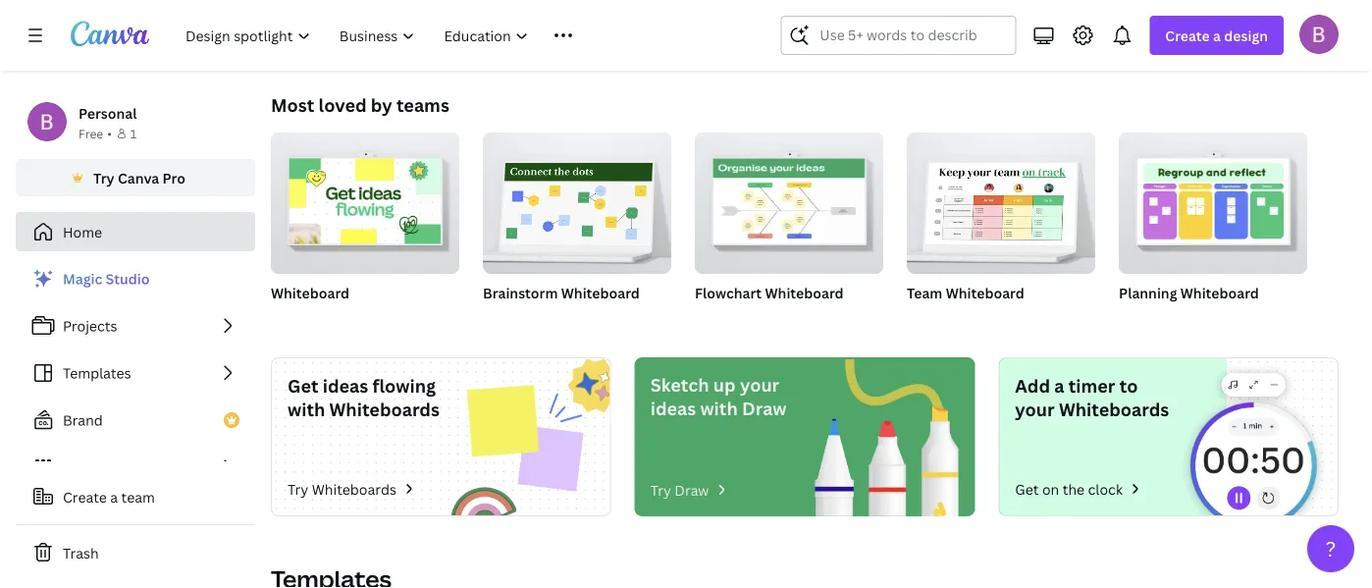 Task type: vqa. For each thing, say whether or not it's contained in the screenshot.
Page 1 / 1
no



Task type: locate. For each thing, give the bounding box(es) containing it.
1 vertical spatial get
[[1016, 480, 1039, 498]]

a inside dropdown button
[[1214, 26, 1221, 45]]

2 group from the left
[[483, 125, 672, 274]]

create inside dropdown button
[[1166, 26, 1210, 45]]

try for get ideas flowing with whiteboards
[[288, 480, 309, 498]]

5 group from the left
[[1119, 125, 1308, 274]]

a inside button
[[110, 487, 118, 506]]

1 horizontal spatial your
[[1016, 397, 1055, 421]]

0 horizontal spatial ideas
[[323, 374, 368, 398]]

group for team whiteboard
[[907, 125, 1096, 274]]

try
[[93, 168, 115, 187], [288, 480, 309, 498], [651, 481, 671, 499]]

0 horizontal spatial try
[[93, 168, 115, 187]]

1 whiteboard from the left
[[271, 283, 350, 302]]

create right websites on the top of page
[[1166, 26, 1210, 45]]

trash link
[[16, 533, 255, 572]]

projects
[[63, 317, 117, 335]]

create left team
[[63, 487, 107, 506]]

1 horizontal spatial a
[[1055, 374, 1065, 398]]

?
[[1326, 535, 1337, 563]]

docs
[[461, 30, 490, 46]]

planning whiteboard
[[1119, 283, 1260, 302]]

3 whiteboard from the left
[[765, 283, 844, 302]]

group for brainstorm whiteboard
[[483, 125, 672, 274]]

1 horizontal spatial get
[[1016, 480, 1039, 498]]

pro
[[163, 168, 185, 187]]

free •
[[79, 125, 112, 141]]

a left "more"
[[1214, 26, 1221, 45]]

magic studio link
[[16, 259, 255, 298]]

0 horizontal spatial get
[[288, 374, 319, 398]]

create inside button
[[63, 487, 107, 506]]

0 vertical spatial create
[[1166, 26, 1210, 45]]

create a team button
[[16, 477, 255, 516]]

clock
[[1088, 480, 1123, 498]]

create a team
[[63, 487, 155, 506]]

1 horizontal spatial ideas
[[651, 396, 696, 420]]

4 group from the left
[[907, 125, 1096, 274]]

whiteboard
[[271, 283, 350, 302], [561, 283, 640, 302], [765, 283, 844, 302], [946, 283, 1025, 302], [1181, 283, 1260, 302]]

group
[[271, 125, 459, 274], [483, 125, 672, 274], [695, 125, 884, 274], [907, 125, 1096, 274], [1119, 125, 1308, 274]]

1 vertical spatial a
[[1055, 374, 1065, 398]]

0 horizontal spatial create
[[63, 487, 107, 506]]

flowchart whiteboard group
[[695, 125, 884, 327]]

1 vertical spatial draw
[[675, 481, 709, 499]]

4 whiteboard from the left
[[946, 283, 1025, 302]]

home link
[[16, 212, 255, 251]]

brainstorm
[[483, 283, 558, 302]]

your inside "add a timer to your whiteboards"
[[1016, 397, 1055, 421]]

2 vertical spatial a
[[110, 487, 118, 506]]

a left team
[[110, 487, 118, 506]]

more
[[1230, 30, 1260, 46]]

0 horizontal spatial draw
[[675, 481, 709, 499]]

3 group from the left
[[695, 125, 884, 274]]

None search field
[[781, 16, 1017, 55]]

social
[[769, 30, 803, 46]]

team whiteboard
[[907, 283, 1025, 302]]

create for create a team
[[63, 487, 107, 506]]

0 horizontal spatial your
[[740, 373, 780, 397]]

planning
[[1119, 283, 1178, 302]]

brainstorm whiteboard group
[[483, 125, 672, 327]]

get
[[288, 374, 319, 398], [1016, 480, 1039, 498]]

draw
[[742, 396, 787, 420], [675, 481, 709, 499]]

0 horizontal spatial a
[[110, 487, 118, 506]]

your right up
[[740, 373, 780, 397]]

with
[[700, 396, 738, 420], [288, 397, 325, 421]]

1 horizontal spatial draw
[[742, 396, 787, 420]]

ideas left flowing
[[323, 374, 368, 398]]

5 whiteboard from the left
[[1181, 283, 1260, 302]]

create a design button
[[1150, 16, 1284, 55]]

magic
[[63, 270, 102, 288]]

ideas
[[323, 374, 368, 398], [651, 396, 696, 420]]

your
[[740, 373, 780, 397], [1016, 397, 1055, 421]]

2 horizontal spatial a
[[1214, 26, 1221, 45]]

a right add
[[1055, 374, 1065, 398]]

websites
[[1109, 30, 1161, 46]]

for you button
[[342, 0, 389, 62]]

ideas inside sketch up your ideas with draw
[[651, 396, 696, 420]]

0 horizontal spatial with
[[288, 397, 325, 421]]

a for design
[[1214, 26, 1221, 45]]

the
[[1063, 480, 1085, 498]]

1 horizontal spatial create
[[1166, 26, 1210, 45]]

2 whiteboard from the left
[[561, 283, 640, 302]]

group for flowchart whiteboard
[[695, 125, 884, 274]]

with inside sketch up your ideas with draw
[[700, 396, 738, 420]]

draw right up
[[742, 396, 787, 420]]

draw down sketch up your ideas with draw
[[675, 481, 709, 499]]

to
[[1120, 374, 1138, 398]]

with up try whiteboards
[[288, 397, 325, 421]]

1 group from the left
[[271, 125, 459, 274]]

whiteboard for planning whiteboard
[[1181, 283, 1260, 302]]

whiteboard for brainstorm whiteboard
[[561, 283, 640, 302]]

whiteboards inside "add a timer to your whiteboards"
[[1059, 397, 1170, 421]]

ideas inside get ideas flowing with whiteboards
[[323, 374, 368, 398]]

get for get on the clock
[[1016, 480, 1039, 498]]

most loved by teams
[[271, 93, 449, 117]]

a inside "add a timer to your whiteboards"
[[1055, 374, 1065, 398]]

whiteboards
[[549, 30, 622, 46], [329, 397, 440, 421], [1059, 397, 1170, 421], [312, 480, 397, 498]]

2 horizontal spatial try
[[651, 481, 671, 499]]

more button
[[1221, 0, 1268, 62]]

create a design
[[1166, 26, 1268, 45]]

0 vertical spatial a
[[1214, 26, 1221, 45]]

bob builder image
[[1300, 14, 1339, 54]]

1 vertical spatial create
[[63, 487, 107, 506]]

you
[[365, 30, 387, 46]]

ideas left up
[[651, 396, 696, 420]]

create
[[1166, 26, 1210, 45], [63, 487, 107, 506]]

on
[[1043, 480, 1060, 498]]

social media button
[[769, 0, 842, 62]]

a
[[1214, 26, 1221, 45], [1055, 374, 1065, 398], [110, 487, 118, 506]]

list containing magic studio
[[16, 259, 255, 487]]

whiteboard group
[[271, 125, 459, 327]]

by
[[371, 93, 392, 117]]

list
[[16, 259, 255, 487]]

sketch up your ideas with draw
[[651, 373, 787, 420]]

try whiteboards
[[288, 480, 397, 498]]

studio
[[106, 270, 150, 288]]

add
[[1016, 374, 1051, 398]]

1 horizontal spatial try
[[288, 480, 309, 498]]

personal
[[79, 104, 137, 122]]

top level navigation element
[[173, 16, 734, 55], [173, 16, 734, 55]]

whiteboards inside get ideas flowing with whiteboards
[[329, 397, 440, 421]]

trash
[[63, 543, 99, 562]]

0 vertical spatial draw
[[742, 396, 787, 420]]

get inside get ideas flowing with whiteboards
[[288, 374, 319, 398]]

your left timer
[[1016, 397, 1055, 421]]

0 vertical spatial get
[[288, 374, 319, 398]]

print products button
[[984, 0, 1066, 62]]

whiteboard for team whiteboard
[[946, 283, 1025, 302]]

with up "try draw" at bottom
[[700, 396, 738, 420]]

1 horizontal spatial with
[[700, 396, 738, 420]]

projects link
[[16, 306, 255, 346]]

print products
[[984, 30, 1066, 46]]



Task type: describe. For each thing, give the bounding box(es) containing it.
brainstorm whiteboard
[[483, 283, 640, 302]]

up
[[714, 373, 736, 397]]

get for get ideas flowing with whiteboards
[[288, 374, 319, 398]]

try for sketch up your ideas with draw
[[651, 481, 671, 499]]

timer
[[1069, 374, 1116, 398]]

flowchart whiteboard
[[695, 283, 844, 302]]

brand link
[[16, 401, 255, 440]]

a for team
[[110, 487, 118, 506]]

try inside button
[[93, 168, 115, 187]]

team whiteboard group
[[907, 125, 1096, 327]]

group for whiteboard
[[271, 125, 459, 274]]

add a timer to your whiteboards
[[1016, 374, 1170, 421]]

get on the clock
[[1016, 480, 1123, 498]]

design
[[1225, 26, 1268, 45]]

? button
[[1308, 525, 1355, 572]]

free
[[79, 125, 103, 141]]

1
[[130, 125, 137, 141]]

a for timer
[[1055, 374, 1065, 398]]

teams
[[397, 93, 449, 117]]

for
[[344, 30, 363, 46]]

videos
[[896, 30, 934, 46]]

brand
[[63, 411, 103, 430]]

templates link
[[16, 353, 255, 393]]

print
[[984, 30, 1012, 46]]

canva
[[118, 168, 159, 187]]

websites button
[[1109, 0, 1161, 62]]

loved
[[319, 93, 367, 117]]

whiteboard for flowchart whiteboard
[[765, 283, 844, 302]]

most
[[271, 93, 314, 117]]

flowchart
[[695, 283, 762, 302]]

with inside get ideas flowing with whiteboards
[[288, 397, 325, 421]]

try draw
[[651, 481, 709, 499]]

products
[[1014, 30, 1066, 46]]

Search search field
[[820, 17, 977, 54]]

create for create a design
[[1166, 26, 1210, 45]]

team
[[121, 487, 155, 506]]

home
[[63, 222, 102, 241]]

•
[[107, 125, 112, 141]]

try canva pro
[[93, 168, 185, 187]]

docs button
[[452, 0, 499, 62]]

your inside sketch up your ideas with draw
[[740, 373, 780, 397]]

templates
[[63, 364, 131, 382]]

draw inside sketch up your ideas with draw
[[742, 396, 787, 420]]

get ideas flowing with whiteboards
[[288, 374, 440, 421]]

planning whiteboard group
[[1119, 125, 1308, 327]]

whiteboards button
[[549, 0, 622, 62]]

sketch
[[651, 373, 709, 397]]

social media
[[769, 30, 842, 46]]

group for planning whiteboard
[[1119, 125, 1308, 274]]

media
[[806, 30, 842, 46]]

flowing
[[373, 374, 436, 398]]

for you
[[344, 30, 387, 46]]

videos button
[[891, 0, 939, 62]]

try canva pro button
[[16, 159, 255, 196]]

magic studio
[[63, 270, 150, 288]]

team
[[907, 283, 943, 302]]



